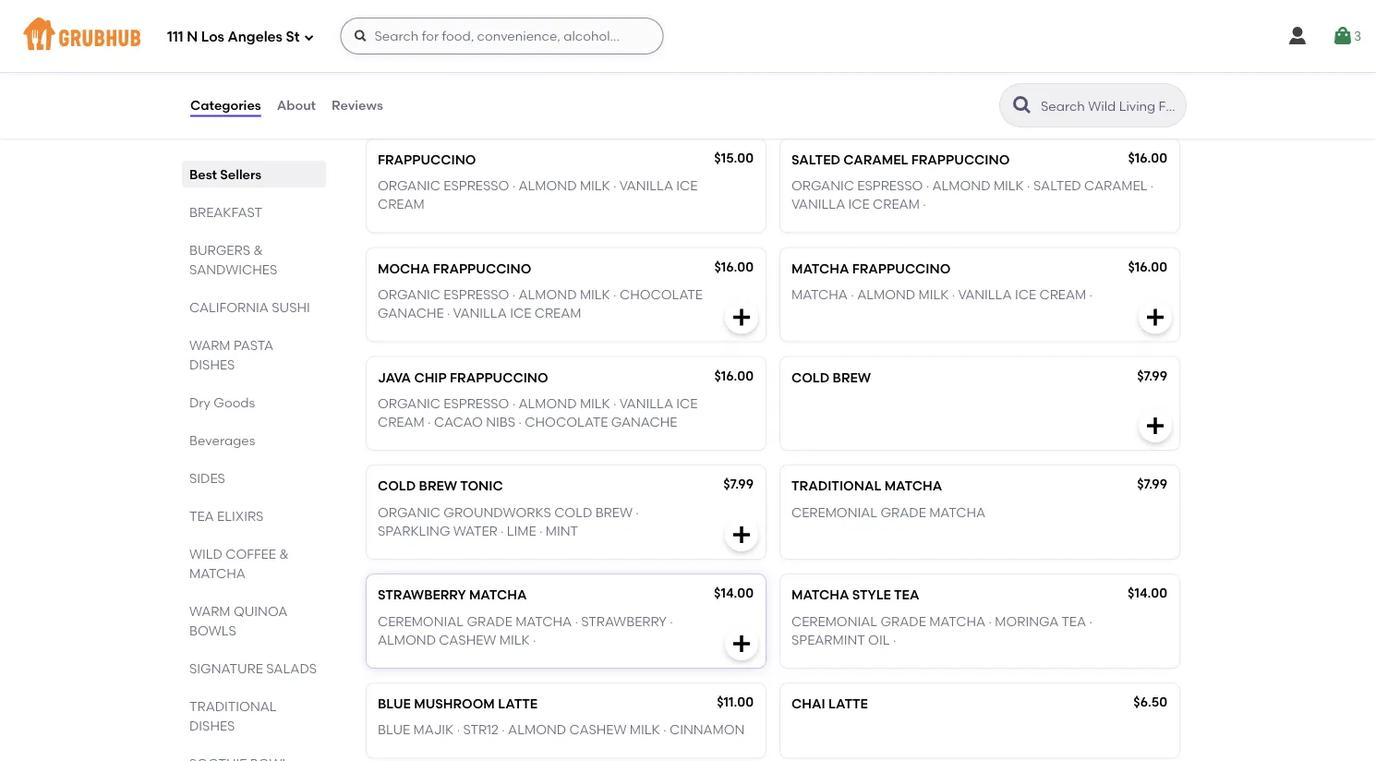 Task type: describe. For each thing, give the bounding box(es) containing it.
reviews button
[[331, 72, 384, 139]]

0 vertical spatial strawberry
[[378, 587, 466, 603]]

1 horizontal spatial cashew
[[569, 722, 627, 738]]

milk for organic espresso · almond milk · salted caramel · vanilla ice cream ·
[[994, 178, 1024, 193]]

1 vertical spatial tea
[[894, 587, 920, 603]]

cashew inside ceremonial grade matcha · strawberry · almond cashew milk ·
[[439, 632, 496, 648]]

sandwiches
[[189, 261, 277, 277]]

dishes inside the 'traditional dishes'
[[189, 718, 235, 734]]

milk inside ceremonial grade matcha · strawberry · almond cashew milk ·
[[500, 632, 530, 648]]

categories
[[190, 97, 261, 113]]

0 vertical spatial caramel
[[844, 151, 909, 167]]

tonic
[[460, 478, 503, 494]]

salted caramel frappuccino
[[792, 151, 1010, 167]]

java chip frappuccino
[[378, 369, 548, 385]]

pasta
[[234, 337, 274, 353]]

milk for organic espresso · almond milk · chocolate ganache ·
[[580, 69, 610, 84]]

tea elixirs
[[189, 508, 264, 524]]

organic espresso · cashew milk · honey · cinnamon button
[[781, 30, 1180, 123]]

los
[[201, 29, 224, 45]]

dry goods
[[189, 394, 255, 410]]

blue mushroom latte
[[378, 696, 538, 712]]

java
[[378, 369, 411, 385]]

cream inside organic espresso · almond milk · chocolate ganache  · vanilla ice cream
[[535, 305, 581, 321]]

organic for organic espresso · almond milk · chocolate ganache  · vanilla ice cream
[[378, 287, 441, 302]]

tea inside ceremonial grade matcha · moringa tea · spearmint oil ·
[[1062, 613, 1087, 629]]

frappuccino up organic espresso · almond milk · salted caramel · vanilla ice cream ·
[[912, 151, 1010, 167]]

burgers
[[189, 242, 250, 258]]

organic espresso · almond milk · chocolate ganache  · vanilla ice cream
[[378, 287, 703, 321]]

vanilla inside organic espresso · almond milk · vanilla ice cream ·  cacao nibs · chocolate ganache
[[620, 395, 673, 411]]

brew for cold brew tonic
[[419, 478, 457, 494]]

cold brew tonic
[[378, 478, 503, 494]]

cafe
[[378, 43, 413, 58]]

matcha style tea
[[792, 587, 920, 603]]

angeles
[[228, 29, 283, 45]]

ceremonial for matcha
[[792, 613, 878, 629]]

cream inside the organic espresso · almond milk · vanilla ice cream
[[378, 196, 425, 212]]

ganache for organic espresso · almond milk · chocolate ganache ·
[[378, 87, 444, 103]]

beverages
[[189, 432, 255, 448]]

elixirs
[[217, 508, 264, 524]]

sides
[[189, 470, 225, 486]]

111
[[167, 29, 184, 45]]

traditional for matcha
[[792, 478, 882, 494]]

milk for organic espresso · almond milk · vanilla ice cream
[[580, 178, 610, 193]]

$7.99 for ceremonial grade matcha
[[1137, 476, 1168, 492]]

organic espresso · cashew milk · honey · cinnamon
[[792, 69, 1085, 103]]

warm pasta dishes tab
[[189, 335, 319, 374]]

3 button
[[1332, 19, 1362, 53]]

california sushi
[[189, 299, 310, 315]]

warm quinoa bowls tab
[[189, 601, 319, 640]]

0 vertical spatial mocha
[[416, 43, 468, 58]]

grade for traditional matcha
[[881, 504, 926, 520]]

majik
[[413, 722, 454, 738]]

signature
[[189, 661, 263, 676]]

$16.00 for organic espresso · almond milk · vanilla ice cream ·  cacao nibs · chocolate ganache
[[714, 367, 754, 383]]

water
[[453, 523, 498, 539]]

burgers & sandwiches
[[189, 242, 277, 277]]

svg image for $7.99
[[731, 524, 753, 546]]

oil
[[868, 632, 890, 648]]

tea elixirs tab
[[189, 506, 319, 526]]

wild
[[189, 546, 223, 562]]

goods
[[214, 394, 255, 410]]

st
[[286, 29, 300, 45]]

chocolate for organic espresso · almond milk · chocolate ganache  · vanilla ice cream
[[620, 287, 703, 302]]

3
[[1354, 28, 1362, 44]]

svg image inside 3 button
[[1332, 25, 1354, 47]]

organic for organic espresso · almond milk · vanilla ice cream ·  cacao nibs · chocolate ganache
[[378, 395, 441, 411]]

matcha · almond milk · vanilla ice cream ·
[[792, 287, 1093, 302]]

cold for cold brew
[[792, 369, 830, 385]]

organic for organic groundworks cold brew · sparkling water · lime · mint
[[378, 504, 441, 520]]

almond inside ceremonial grade matcha · strawberry · almond cashew milk ·
[[378, 632, 436, 648]]

grade for matcha style tea
[[881, 613, 926, 629]]

$15.00
[[714, 150, 754, 165]]

burgers & sandwiches tab
[[189, 240, 319, 279]]

& inside wild coffee & matcha
[[279, 546, 289, 562]]

espresso for organic espresso · almond milk · salted caramel · vanilla ice cream ·
[[858, 178, 923, 193]]

cafe mocha
[[378, 43, 468, 58]]

frappuccino up organic espresso · almond milk · chocolate ganache  · vanilla ice cream
[[433, 260, 531, 276]]

reviews
[[332, 97, 383, 113]]

dry goods tab
[[189, 393, 319, 412]]

best
[[189, 166, 217, 182]]

matcha inside wild coffee & matcha
[[189, 565, 246, 581]]

svg image inside main navigation navigation
[[1287, 25, 1309, 47]]

california sushi tab
[[189, 297, 319, 317]]

nibs
[[486, 414, 516, 430]]

breakfast
[[189, 204, 262, 220]]

traditional for dishes
[[189, 698, 277, 714]]

Search for food, convenience, alcohol... search field
[[340, 18, 664, 55]]

about button
[[276, 72, 317, 139]]

almond inside organic espresso · almond milk · chocolate ganache ·
[[519, 69, 577, 84]]

groundworks
[[444, 504, 551, 520]]

signature salads tab
[[189, 659, 319, 678]]

111 n los angeles st
[[167, 29, 300, 45]]

blue for blue mushroom latte
[[378, 696, 411, 712]]

almond inside the organic espresso · almond milk · vanilla ice cream
[[519, 178, 577, 193]]

n
[[187, 29, 198, 45]]

ceremonial for strawberry
[[378, 613, 464, 629]]

blue majik · str12 · almond cashew milk · cinnamon
[[378, 722, 745, 738]]

svg image for $16.00
[[731, 306, 753, 328]]

spearmint
[[792, 632, 865, 648]]

espresso for organic espresso · almond milk · chocolate ganache  · vanilla ice cream
[[444, 287, 509, 302]]

organic espresso · almond milk · chocolate ganache ·
[[378, 69, 703, 103]]

cold brew
[[792, 369, 871, 385]]

dry
[[189, 394, 211, 410]]

1 vertical spatial mocha
[[378, 260, 430, 276]]

dishes inside warm pasta dishes
[[189, 357, 235, 372]]

breakfast tab
[[189, 202, 319, 222]]

lime
[[507, 523, 536, 539]]

ice inside organic espresso · almond milk · vanilla ice cream ·  cacao nibs · chocolate ganache
[[677, 395, 698, 411]]

ganache for organic espresso · almond milk · chocolate ganache  · vanilla ice cream
[[378, 305, 444, 321]]

ceremonial grade matcha
[[792, 504, 986, 520]]

blue for blue majik · str12 · almond cashew milk · cinnamon
[[378, 722, 410, 738]]

matcha frappuccino
[[792, 260, 951, 276]]

wild coffee & matcha tab
[[189, 544, 319, 583]]

matcha inside ceremonial grade matcha · moringa tea · spearmint oil ·
[[929, 613, 986, 629]]

search icon image
[[1012, 94, 1034, 116]]

ice inside organic espresso · almond milk · chocolate ganache  · vanilla ice cream
[[510, 305, 531, 321]]

mocha frappuccino
[[378, 260, 531, 276]]

cacao
[[434, 414, 483, 430]]

wild coffee & matcha
[[189, 546, 289, 581]]

sparkling
[[378, 523, 450, 539]]

matcha inside ceremonial grade matcha · strawberry · almond cashew milk ·
[[516, 613, 572, 629]]

chai
[[792, 696, 825, 712]]



Task type: locate. For each thing, give the bounding box(es) containing it.
cold inside organic groundworks cold brew · sparkling water · lime · mint
[[554, 504, 592, 520]]

espresso down salted caramel frappuccino in the right of the page
[[858, 178, 923, 193]]

str12
[[463, 722, 499, 738]]

warm inside warm quinoa bowls
[[189, 603, 231, 619]]

espresso for organic espresso · almond milk · vanilla ice cream
[[444, 178, 509, 193]]

tea up wild at the left bottom of the page
[[189, 508, 214, 524]]

·
[[512, 69, 516, 84], [613, 69, 617, 84], [926, 69, 930, 84], [1026, 69, 1030, 84], [1082, 69, 1085, 84], [447, 87, 450, 103], [512, 178, 516, 193], [613, 178, 617, 193], [926, 178, 930, 193], [1027, 178, 1031, 193], [1151, 178, 1154, 193], [923, 196, 926, 212], [512, 287, 516, 302], [613, 287, 617, 302], [851, 287, 854, 302], [952, 287, 955, 302], [1090, 287, 1093, 302], [447, 305, 450, 321], [512, 395, 516, 411], [613, 395, 617, 411], [428, 414, 431, 430], [519, 414, 522, 430], [636, 504, 639, 520], [501, 523, 504, 539], [540, 523, 543, 539], [575, 613, 578, 629], [670, 613, 673, 629], [989, 613, 992, 629], [1090, 613, 1093, 629], [533, 632, 536, 648], [893, 632, 896, 648], [457, 722, 460, 738], [502, 722, 505, 738], [663, 722, 667, 738]]

1 vertical spatial dishes
[[189, 718, 235, 734]]

organic espresso · almond milk · vanilla ice cream ·  cacao nibs · chocolate ganache
[[378, 395, 698, 430]]

organic inside organic groundworks cold brew · sparkling water · lime · mint
[[378, 504, 441, 520]]

0 vertical spatial blue
[[378, 696, 411, 712]]

milk for organic espresso · cashew milk · honey · cinnamon
[[993, 69, 1023, 84]]

1 latte from the left
[[498, 696, 538, 712]]

$7.99
[[1137, 367, 1168, 383], [724, 476, 754, 492], [1137, 476, 1168, 492]]

espresso inside organic espresso · almond milk · chocolate ganache ·
[[444, 69, 509, 84]]

1 $14.00 from the left
[[714, 585, 754, 601]]

chocolate
[[620, 69, 703, 84], [620, 287, 703, 302], [525, 414, 608, 430]]

main navigation navigation
[[0, 0, 1376, 72]]

cashew inside organic espresso · cashew milk · honey · cinnamon
[[933, 69, 990, 84]]

warm down california on the top left
[[189, 337, 231, 353]]

blue left majik
[[378, 722, 410, 738]]

milk for organic espresso · almond milk · vanilla ice cream ·  cacao nibs · chocolate ganache
[[580, 395, 610, 411]]

salted inside organic espresso · almond milk · salted caramel · vanilla ice cream ·
[[1034, 178, 1081, 193]]

0 horizontal spatial latte
[[498, 696, 538, 712]]

0 horizontal spatial cold
[[378, 478, 416, 494]]

1 vertical spatial blue
[[378, 722, 410, 738]]

warm for warm quinoa bowls
[[189, 603, 231, 619]]

frappuccino
[[378, 151, 476, 167], [912, 151, 1010, 167], [433, 260, 531, 276], [853, 260, 951, 276], [450, 369, 548, 385]]

about
[[277, 97, 316, 113]]

quinoa
[[234, 603, 288, 619]]

0 vertical spatial brew
[[833, 369, 871, 385]]

1 vertical spatial chocolate
[[620, 287, 703, 302]]

ganache inside organic espresso · almond milk · chocolate ganache  · vanilla ice cream
[[378, 305, 444, 321]]

2 vertical spatial ganache
[[611, 414, 677, 430]]

ceremonial grade matcha · moringa tea · spearmint oil ·
[[792, 613, 1093, 648]]

grade down strawberry matcha
[[467, 613, 513, 629]]

espresso up salted caramel frappuccino in the right of the page
[[858, 69, 923, 84]]

salads
[[266, 661, 317, 676]]

ice
[[677, 178, 698, 193], [849, 196, 870, 212], [1015, 287, 1037, 302], [510, 305, 531, 321], [677, 395, 698, 411]]

0 vertical spatial ganache
[[378, 87, 444, 103]]

1 horizontal spatial brew
[[596, 504, 633, 520]]

espresso down search for food, convenience, alcohol... search field
[[444, 69, 509, 84]]

espresso for organic espresso · cashew milk · honey · cinnamon
[[858, 69, 923, 84]]

0 horizontal spatial tea
[[189, 508, 214, 524]]

tab
[[189, 754, 319, 761]]

dishes down signature
[[189, 718, 235, 734]]

svg image for $14.00
[[731, 633, 753, 655]]

ceremonial for traditional
[[792, 504, 878, 520]]

strawberry inside ceremonial grade matcha · strawberry · almond cashew milk ·
[[581, 613, 667, 629]]

organic groundworks cold brew · sparkling water · lime · mint
[[378, 504, 639, 539]]

2 vertical spatial chocolate
[[525, 414, 608, 430]]

0 vertical spatial warm
[[189, 337, 231, 353]]

2 dishes from the top
[[189, 718, 235, 734]]

mushroom
[[414, 696, 495, 712]]

0 vertical spatial tea
[[189, 508, 214, 524]]

1 vertical spatial traditional
[[189, 698, 277, 714]]

beverages tab
[[189, 431, 319, 450]]

warm quinoa bowls
[[189, 603, 288, 638]]

2 latte from the left
[[829, 696, 868, 712]]

milk inside organic espresso · almond milk · salted caramel · vanilla ice cream ·
[[994, 178, 1024, 193]]

organic for organic espresso · almond milk · salted caramel · vanilla ice cream ·
[[792, 178, 855, 193]]

grade up oil
[[881, 613, 926, 629]]

grade down traditional matcha
[[881, 504, 926, 520]]

1 dishes from the top
[[189, 357, 235, 372]]

0 horizontal spatial &
[[253, 242, 263, 258]]

grade inside ceremonial grade matcha · strawberry · almond cashew milk ·
[[467, 613, 513, 629]]

best sellers tab
[[189, 164, 319, 184]]

dishes up dry goods
[[189, 357, 235, 372]]

milk inside organic espresso · cashew milk · honey · cinnamon
[[993, 69, 1023, 84]]

cream
[[378, 196, 425, 212], [873, 196, 920, 212], [1040, 287, 1087, 302], [535, 305, 581, 321], [378, 414, 425, 430]]

espresso inside organic espresso · almond milk · vanilla ice cream ·  cacao nibs · chocolate ganache
[[444, 395, 509, 411]]

2 vertical spatial cashew
[[569, 722, 627, 738]]

2 vertical spatial tea
[[1062, 613, 1087, 629]]

almond inside organic espresso · almond milk · vanilla ice cream ·  cacao nibs · chocolate ganache
[[519, 395, 577, 411]]

organic
[[378, 69, 441, 84], [792, 69, 855, 84], [378, 178, 441, 193], [792, 178, 855, 193], [378, 287, 441, 302], [378, 395, 441, 411], [378, 504, 441, 520]]

latte
[[498, 696, 538, 712], [829, 696, 868, 712]]

latte up "str12" in the bottom left of the page
[[498, 696, 538, 712]]

2 horizontal spatial brew
[[833, 369, 871, 385]]

1 horizontal spatial latte
[[829, 696, 868, 712]]

ceremonial down traditional matcha
[[792, 504, 878, 520]]

espresso for organic espresso · almond milk · vanilla ice cream ·  cacao nibs · chocolate ganache
[[444, 395, 509, 411]]

espresso up cacao
[[444, 395, 509, 411]]

0 horizontal spatial strawberry
[[378, 587, 466, 603]]

0 vertical spatial &
[[253, 242, 263, 258]]

cold
[[792, 369, 830, 385], [378, 478, 416, 494], [554, 504, 592, 520]]

1 warm from the top
[[189, 337, 231, 353]]

bowls
[[189, 623, 236, 638]]

signature salads
[[189, 661, 317, 676]]

ganache inside organic espresso · almond milk · vanilla ice cream ·  cacao nibs · chocolate ganache
[[611, 414, 677, 430]]

0 horizontal spatial traditional
[[189, 698, 277, 714]]

$6.50
[[1134, 694, 1168, 710]]

coffee
[[226, 546, 276, 562]]

tea right the style
[[894, 587, 920, 603]]

organic for organic espresso · cashew milk · honey · cinnamon
[[792, 69, 855, 84]]

Search Wild Living Foods search field
[[1039, 97, 1181, 115]]

organic for organic espresso · almond milk · vanilla ice cream
[[378, 178, 441, 193]]

1 vertical spatial cashew
[[439, 632, 496, 648]]

0 horizontal spatial $14.00
[[714, 585, 754, 601]]

1 vertical spatial cinnamon
[[670, 722, 745, 738]]

ceremonial inside ceremonial grade matcha · strawberry · almond cashew milk ·
[[378, 613, 464, 629]]

traditional dishes tab
[[189, 697, 319, 735]]

frappuccino down reviews button
[[378, 151, 476, 167]]

caramel inside organic espresso · almond milk · salted caramel · vanilla ice cream ·
[[1085, 178, 1148, 193]]

1 horizontal spatial cinnamon
[[792, 87, 867, 103]]

warm
[[189, 337, 231, 353], [189, 603, 231, 619]]

2 vertical spatial cold
[[554, 504, 592, 520]]

strawberry
[[378, 587, 466, 603], [581, 613, 667, 629]]

mint
[[546, 523, 578, 539]]

frappuccino up "matcha · almond milk · vanilla ice cream ·"
[[853, 260, 951, 276]]

1 horizontal spatial cold
[[554, 504, 592, 520]]

2 horizontal spatial cashew
[[933, 69, 990, 84]]

cashew
[[933, 69, 990, 84], [439, 632, 496, 648], [569, 722, 627, 738]]

1 vertical spatial ganache
[[378, 305, 444, 321]]

$14.00 for ceremonial grade matcha · moringa tea · spearmint oil ·
[[1128, 585, 1168, 601]]

organic for organic espresso · almond milk · chocolate ganache ·
[[378, 69, 441, 84]]

ceremonial grade matcha · strawberry · almond cashew milk ·
[[378, 613, 673, 648]]

style
[[853, 587, 891, 603]]

almond
[[519, 69, 577, 84], [519, 178, 577, 193], [933, 178, 991, 193], [519, 287, 577, 302], [857, 287, 916, 302], [519, 395, 577, 411], [378, 632, 436, 648], [508, 722, 566, 738]]

0 vertical spatial cold
[[792, 369, 830, 385]]

0 vertical spatial cinnamon
[[792, 87, 867, 103]]

0 vertical spatial traditional
[[792, 478, 882, 494]]

0 vertical spatial cashew
[[933, 69, 990, 84]]

1 horizontal spatial traditional
[[792, 478, 882, 494]]

ceremonial inside ceremonial grade matcha · moringa tea · spearmint oil ·
[[792, 613, 878, 629]]

2 blue from the top
[[378, 722, 410, 738]]

vanilla inside organic espresso · almond milk · chocolate ganache  · vanilla ice cream
[[453, 305, 507, 321]]

traditional down signature
[[189, 698, 277, 714]]

frappuccino up nibs
[[450, 369, 548, 385]]

1 vertical spatial &
[[279, 546, 289, 562]]

& right coffee
[[279, 546, 289, 562]]

espresso inside organic espresso · cashew milk · honey · cinnamon
[[858, 69, 923, 84]]

$16.00 for matcha · almond milk · vanilla ice cream ·
[[1128, 259, 1168, 274]]

0 horizontal spatial brew
[[419, 478, 457, 494]]

latte right chai
[[829, 696, 868, 712]]

1 horizontal spatial salted
[[1034, 178, 1081, 193]]

ice inside organic espresso · almond milk · salted caramel · vanilla ice cream ·
[[849, 196, 870, 212]]

espresso up mocha frappuccino
[[444, 178, 509, 193]]

ceremonial
[[792, 504, 878, 520], [378, 613, 464, 629], [792, 613, 878, 629]]

salted right $15.00
[[792, 151, 841, 167]]

1 vertical spatial brew
[[419, 478, 457, 494]]

chocolate inside organic espresso · almond milk · vanilla ice cream ·  cacao nibs · chocolate ganache
[[525, 414, 608, 430]]

almond inside organic espresso · almond milk · salted caramel · vanilla ice cream ·
[[933, 178, 991, 193]]

organic inside the organic espresso · almond milk · vanilla ice cream
[[378, 178, 441, 193]]

chai latte
[[792, 696, 868, 712]]

0 horizontal spatial cinnamon
[[670, 722, 745, 738]]

california
[[189, 299, 269, 315]]

chip
[[414, 369, 447, 385]]

1 vertical spatial cold
[[378, 478, 416, 494]]

almond inside organic espresso · almond milk · chocolate ganache  · vanilla ice cream
[[519, 287, 577, 302]]

organic inside organic espresso · cashew milk · honey · cinnamon
[[792, 69, 855, 84]]

0 vertical spatial chocolate
[[620, 69, 703, 84]]

warm for warm pasta dishes
[[189, 337, 231, 353]]

traditional inside the traditional dishes tab
[[189, 698, 277, 714]]

svg image
[[1332, 25, 1354, 47], [353, 29, 368, 43], [303, 32, 315, 43], [1145, 306, 1167, 328], [1145, 415, 1167, 437]]

cream inside organic espresso · almond milk · salted caramel · vanilla ice cream ·
[[873, 196, 920, 212]]

warm inside warm pasta dishes
[[189, 337, 231, 353]]

milk inside organic espresso · almond milk · chocolate ganache  · vanilla ice cream
[[580, 287, 610, 302]]

vanilla
[[620, 178, 673, 193], [792, 196, 846, 212], [958, 287, 1012, 302], [453, 305, 507, 321], [620, 395, 673, 411]]

0 vertical spatial dishes
[[189, 357, 235, 372]]

traditional dishes
[[189, 698, 277, 734]]

espresso inside the organic espresso · almond milk · vanilla ice cream
[[444, 178, 509, 193]]

milk inside organic espresso · almond milk · vanilla ice cream ·  cacao nibs · chocolate ganache
[[580, 395, 610, 411]]

chocolate for organic espresso · almond milk · chocolate ganache ·
[[620, 69, 703, 84]]

cold for cold brew tonic
[[378, 478, 416, 494]]

espresso inside organic espresso · almond milk · salted caramel · vanilla ice cream ·
[[858, 178, 923, 193]]

milk inside organic espresso · almond milk · chocolate ganache ·
[[580, 69, 610, 84]]

ceremonial up spearmint
[[792, 613, 878, 629]]

ganache inside organic espresso · almond milk · chocolate ganache ·
[[378, 87, 444, 103]]

caramel
[[844, 151, 909, 167], [1085, 178, 1148, 193]]

1 horizontal spatial &
[[279, 546, 289, 562]]

ice inside the organic espresso · almond milk · vanilla ice cream
[[677, 178, 698, 193]]

cinnamon inside organic espresso · cashew milk · honey · cinnamon
[[792, 87, 867, 103]]

dishes
[[189, 357, 235, 372], [189, 718, 235, 734]]

blue
[[378, 696, 411, 712], [378, 722, 410, 738]]

brew inside organic groundworks cold brew · sparkling water · lime · mint
[[596, 504, 633, 520]]

$14.00
[[714, 585, 754, 601], [1128, 585, 1168, 601]]

$7.99 for organic groundworks cold brew · sparkling water · lime · mint
[[724, 476, 754, 492]]

2 horizontal spatial tea
[[1062, 613, 1087, 629]]

organic espresso · almond milk · salted caramel · vanilla ice cream ·
[[792, 178, 1154, 212]]

svg image
[[1287, 25, 1309, 47], [731, 306, 753, 328], [731, 524, 753, 546], [731, 633, 753, 655]]

espresso down mocha frappuccino
[[444, 287, 509, 302]]

honey
[[1033, 69, 1079, 84]]

blue left mushroom
[[378, 696, 411, 712]]

matcha
[[792, 260, 849, 276], [792, 287, 848, 302], [885, 478, 942, 494], [929, 504, 986, 520], [189, 565, 246, 581], [469, 587, 527, 603], [792, 587, 849, 603], [516, 613, 572, 629], [929, 613, 986, 629]]

milk inside the organic espresso · almond milk · vanilla ice cream
[[580, 178, 610, 193]]

organic inside organic espresso · almond milk · chocolate ganache ·
[[378, 69, 441, 84]]

1 vertical spatial caramel
[[1085, 178, 1148, 193]]

chocolate inside organic espresso · almond milk · chocolate ganache ·
[[620, 69, 703, 84]]

2 vertical spatial brew
[[596, 504, 633, 520]]

2 horizontal spatial cold
[[792, 369, 830, 385]]

sides tab
[[189, 468, 319, 488]]

strawberry matcha
[[378, 587, 527, 603]]

traditional up ceremonial grade matcha
[[792, 478, 882, 494]]

1 horizontal spatial strawberry
[[581, 613, 667, 629]]

1 vertical spatial warm
[[189, 603, 231, 619]]

ceremonial down strawberry matcha
[[378, 613, 464, 629]]

1 horizontal spatial tea
[[894, 587, 920, 603]]

categories button
[[189, 72, 262, 139]]

$11.00
[[717, 694, 754, 710]]

vanilla inside the organic espresso · almond milk · vanilla ice cream
[[620, 178, 673, 193]]

cream inside organic espresso · almond milk · vanilla ice cream ·  cacao nibs · chocolate ganache
[[378, 414, 425, 430]]

&
[[253, 242, 263, 258], [279, 546, 289, 562]]

organic inside organic espresso · almond milk · chocolate ganache  · vanilla ice cream
[[378, 287, 441, 302]]

traditional matcha
[[792, 478, 942, 494]]

grade for strawberry matcha
[[467, 613, 513, 629]]

tea right moringa
[[1062, 613, 1087, 629]]

vanilla inside organic espresso · almond milk · salted caramel · vanilla ice cream ·
[[792, 196, 846, 212]]

warm up bowls
[[189, 603, 231, 619]]

espresso inside organic espresso · almond milk · chocolate ganache  · vanilla ice cream
[[444, 287, 509, 302]]

0 vertical spatial salted
[[792, 151, 841, 167]]

grade
[[881, 504, 926, 520], [467, 613, 513, 629], [881, 613, 926, 629]]

& up sandwiches in the top of the page
[[253, 242, 263, 258]]

& inside burgers & sandwiches
[[253, 242, 263, 258]]

tea inside tab
[[189, 508, 214, 524]]

1 vertical spatial strawberry
[[581, 613, 667, 629]]

$16.00 for organic espresso · almond milk · chocolate ganache  · vanilla ice cream
[[714, 259, 754, 274]]

1 vertical spatial salted
[[1034, 178, 1081, 193]]

salted down search icon
[[1034, 178, 1081, 193]]

1 horizontal spatial $14.00
[[1128, 585, 1168, 601]]

chocolate inside organic espresso · almond milk · chocolate ganache  · vanilla ice cream
[[620, 287, 703, 302]]

organic inside organic espresso · almond milk · salted caramel · vanilla ice cream ·
[[792, 178, 855, 193]]

brew
[[833, 369, 871, 385], [419, 478, 457, 494], [596, 504, 633, 520]]

0 horizontal spatial caramel
[[844, 151, 909, 167]]

organic inside organic espresso · almond milk · vanilla ice cream ·  cacao nibs · chocolate ganache
[[378, 395, 441, 411]]

warm pasta dishes
[[189, 337, 274, 372]]

espresso for organic espresso · almond milk · chocolate ganache ·
[[444, 69, 509, 84]]

moringa
[[995, 613, 1059, 629]]

$14.00 for ceremonial grade matcha · strawberry · almond cashew milk ·
[[714, 585, 754, 601]]

1 blue from the top
[[378, 696, 411, 712]]

0 horizontal spatial cashew
[[439, 632, 496, 648]]

brew for cold brew
[[833, 369, 871, 385]]

sushi
[[272, 299, 310, 315]]

milk for organic espresso · almond milk · chocolate ganache  · vanilla ice cream
[[580, 287, 610, 302]]

grade inside ceremonial grade matcha · moringa tea · spearmint oil ·
[[881, 613, 926, 629]]

2 $14.00 from the left
[[1128, 585, 1168, 601]]

$16.00 for organic espresso · almond milk · salted caramel · vanilla ice cream ·
[[1128, 150, 1168, 165]]

0 horizontal spatial salted
[[792, 151, 841, 167]]

organic espresso · almond milk · vanilla ice cream
[[378, 178, 698, 212]]

best sellers
[[189, 166, 262, 182]]

sellers
[[220, 166, 262, 182]]

1 horizontal spatial caramel
[[1085, 178, 1148, 193]]

2 warm from the top
[[189, 603, 231, 619]]

tea
[[189, 508, 214, 524], [894, 587, 920, 603], [1062, 613, 1087, 629]]



Task type: vqa. For each thing, say whether or not it's contained in the screenshot.
Food at the bottom of page
no



